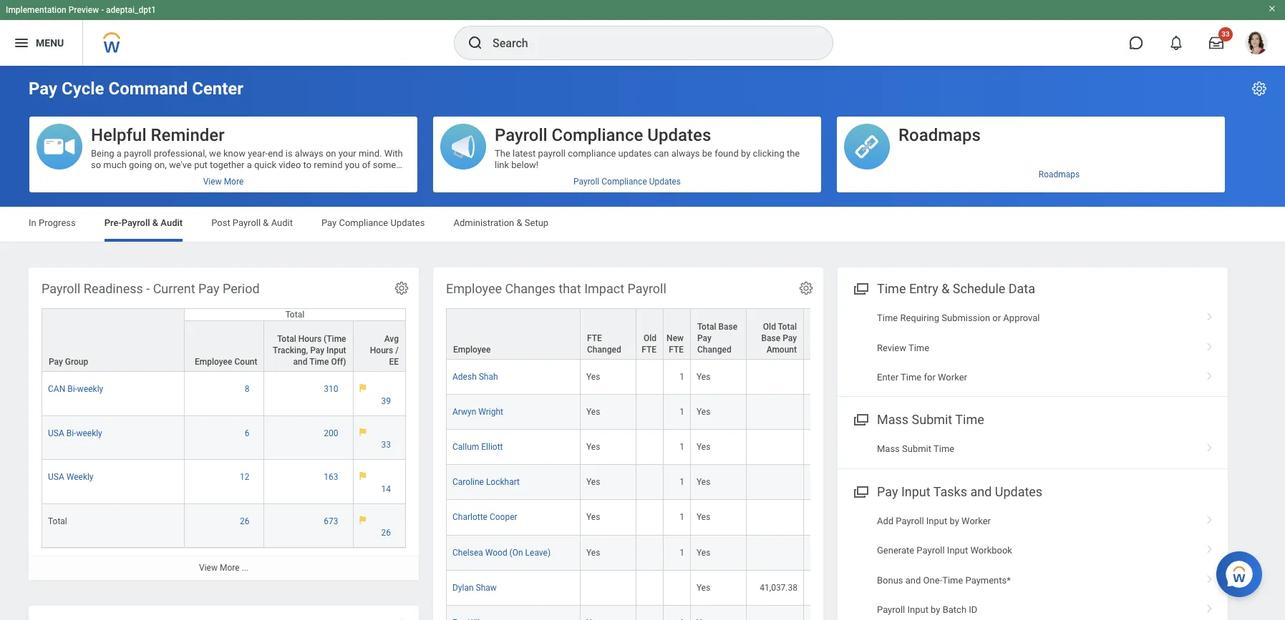 Task type: locate. For each thing, give the bounding box(es) containing it.
0 vertical spatial mass
[[877, 413, 909, 428]]

1 vertical spatial the average hours per employee is less than 40.  all hours might not be submitted for the current open pay period. image
[[359, 516, 366, 525]]

0 horizontal spatial old
[[644, 334, 657, 344]]

weekly down group
[[77, 385, 103, 395]]

1 vertical spatial mass submit time
[[877, 444, 955, 455]]

1 horizontal spatial 26
[[381, 529, 391, 539]]

employee button
[[447, 309, 580, 360]]

chevron right image inside generate payroll input workbook link
[[1201, 541, 1220, 555]]

0 vertical spatial weekly
[[77, 385, 103, 395]]

usa bi-weekly link
[[48, 426, 102, 439]]

pay left group
[[49, 357, 63, 367]]

1 vertical spatial base
[[762, 334, 781, 344]]

usa left the "weekly"
[[48, 473, 64, 483]]

your
[[339, 148, 356, 159], [227, 171, 245, 182]]

the average hours per employee is less than 40.  all hours might not be submitted for the current open pay period. element
[[359, 384, 400, 407], [359, 428, 400, 451], [359, 472, 400, 495], [359, 516, 400, 540]]

2 usa from the top
[[48, 473, 64, 483]]

& right pre-
[[152, 218, 158, 228]]

keep
[[205, 171, 224, 182]]

0 vertical spatial usa
[[48, 429, 64, 439]]

1 horizontal spatial payroll
[[538, 148, 566, 159]]

readiness
[[84, 281, 143, 296]]

1 vertical spatial employee
[[453, 345, 491, 355]]

0 horizontal spatial audit
[[161, 218, 183, 228]]

fte inside the new fte
[[669, 345, 684, 355]]

payroll up 'one-'
[[917, 546, 945, 557]]

payroll for helpful
[[124, 148, 151, 159]]

new fte button
[[664, 309, 690, 360]]

total for total 'element'
[[48, 517, 67, 527]]

is
[[286, 148, 293, 159]]

- right preview
[[101, 5, 104, 15]]

the average hours per employee is less than 40.  all hours might not be submitted for the current open pay period. element down 39
[[359, 428, 400, 451]]

old inside old fte
[[644, 334, 657, 344]]

time requiring submission or approval link
[[838, 304, 1228, 333]]

26
[[240, 517, 250, 527], [381, 529, 391, 539]]

0 vertical spatial mass submit time
[[877, 413, 985, 428]]

pay right new fte column header
[[698, 334, 712, 344]]

view
[[199, 564, 218, 574]]

total for total hours (time tracking, pay input and time off)
[[277, 335, 296, 345]]

-
[[101, 5, 104, 15], [146, 281, 150, 296]]

by down tasks
[[950, 516, 960, 527]]

list containing time requiring submission or approval
[[838, 304, 1228, 393]]

fte
[[587, 334, 602, 344], [642, 345, 657, 355], [669, 345, 684, 355]]

& right entry
[[942, 281, 950, 296]]

39
[[381, 396, 391, 406]]

0 vertical spatial list
[[838, 304, 1228, 393]]

0 vertical spatial the average hours per employee is less than 40.  all hours might not be submitted for the current open pay period. image
[[359, 384, 366, 393]]

chevron right image
[[1201, 367, 1220, 382], [1201, 439, 1220, 454], [1201, 541, 1220, 555], [1201, 571, 1220, 585], [1201, 600, 1220, 615]]

payroll compliance updates down updates
[[574, 177, 681, 187]]

4 chevron right image from the top
[[1201, 571, 1220, 585]]

payroll right latest
[[538, 148, 566, 159]]

0 vertical spatial 33
[[1222, 30, 1230, 38]]

row containing usa bi-weekly
[[42, 417, 406, 461]]

0 vertical spatial 26
[[240, 517, 250, 527]]

adeptai_dpt1
[[106, 5, 156, 15]]

old
[[763, 322, 776, 332], [644, 334, 657, 344]]

new fte column header
[[664, 309, 691, 361]]

total button
[[185, 309, 405, 321]]

6 button
[[245, 428, 252, 440]]

base inside "old total base pay amount"
[[762, 334, 781, 344]]

1 horizontal spatial to
[[303, 160, 312, 170]]

& right the post
[[263, 218, 269, 228]]

menu banner
[[0, 0, 1285, 66]]

total inside total popup button
[[286, 310, 305, 320]]

total up amount
[[778, 322, 797, 332]]

to
[[303, 160, 312, 170], [174, 171, 183, 182]]

0 vertical spatial your
[[339, 148, 356, 159]]

group
[[65, 357, 88, 367]]

list for updates
[[838, 507, 1228, 621]]

1 usa from the top
[[48, 429, 64, 439]]

1 vertical spatial roadmaps
[[1039, 169, 1080, 179]]

the average hours per employee is less than 40.  all hours might not be submitted for the current open pay period. element containing 39
[[359, 384, 400, 407]]

total up tracking,
[[277, 335, 296, 345]]

total inside "old total base pay amount"
[[778, 322, 797, 332]]

1 horizontal spatial 33 button
[[1201, 27, 1233, 59]]

post payroll & audit
[[211, 218, 293, 228]]

fte for old fte
[[642, 345, 657, 355]]

leave)
[[525, 548, 551, 558]]

the average hours per employee is less than 40.  all hours might not be submitted for the current open pay period. element for 200
[[359, 428, 400, 451]]

amount
[[767, 345, 797, 355]]

fte down new at the bottom
[[669, 345, 684, 355]]

pay inside total base pay changed
[[698, 334, 712, 344]]

help
[[185, 171, 202, 182]]

tab list containing in progress
[[14, 208, 1271, 242]]

2 the average hours per employee is less than 40.  all hours might not be submitted for the current open pay period. element from the top
[[359, 428, 400, 451]]

1 chevron right image from the top
[[1201, 308, 1220, 322]]

1 vertical spatial hours
[[370, 346, 393, 356]]

mass right 32,000.00
[[877, 444, 900, 455]]

row containing arwyn wright
[[446, 395, 1285, 431]]

tab list
[[14, 208, 1271, 242]]

usa for usa bi-weekly
[[48, 429, 64, 439]]

the average hours per employee is less than 40.  all hours might not be submitted for the current open pay period. image right 310 "button"
[[359, 384, 366, 393]]

menu group image up 32,000.00
[[851, 410, 870, 429]]

arwyn
[[453, 408, 476, 418]]

33 button inside menu banner
[[1201, 27, 1233, 59]]

0 horizontal spatial fte
[[587, 334, 602, 344]]

1 mass submit time from the top
[[877, 413, 985, 428]]

more
[[220, 564, 240, 574]]

command
[[108, 79, 188, 99]]

changed right the new fte
[[698, 345, 732, 355]]

stress
[[247, 171, 272, 182]]

1 vertical spatial the average hours per employee is less than 40.  all hours might not be submitted for the current open pay period. image
[[359, 472, 366, 481]]

1 the average hours per employee is less than 40.  all hours might not be submitted for the current open pay period. image from the top
[[359, 384, 366, 393]]

total down "usa weekly"
[[48, 517, 67, 527]]

employee left the count at the bottom left of the page
[[195, 357, 232, 367]]

payroll left "readiness"
[[42, 281, 80, 296]]

1 horizontal spatial roadmaps
[[1039, 169, 1080, 179]]

list
[[838, 304, 1228, 393], [838, 507, 1228, 621]]

for
[[924, 372, 936, 383]]

payroll compliance updates link
[[433, 171, 821, 193]]

inbox large image
[[1210, 36, 1224, 50]]

0 vertical spatial chevron right image
[[1201, 308, 1220, 322]]

generate payroll input workbook
[[877, 546, 1013, 557]]

0 horizontal spatial roadmaps
[[899, 125, 981, 145]]

input down 'one-'
[[908, 605, 929, 616]]

payroll right impact
[[628, 281, 667, 296]]

row containing caroline lockhart
[[446, 466, 1285, 501]]

hours inside total hours (time tracking, pay input and time off)
[[298, 335, 322, 345]]

on
[[326, 148, 336, 159]]

1 vertical spatial menu group image
[[851, 410, 870, 429]]

chevron right image inside time requiring submission or approval link
[[1201, 308, 1220, 322]]

list containing add payroll input by worker
[[838, 507, 1228, 621]]

total base pay changed column header
[[691, 309, 747, 361]]

2 vertical spatial compliance
[[339, 218, 388, 228]]

chevron right image inside add payroll input by worker link
[[1201, 511, 1220, 526]]

0 vertical spatial base
[[719, 322, 738, 332]]

2 vertical spatial menu group image
[[851, 482, 870, 501]]

old fte column header
[[637, 309, 664, 361]]

new fte
[[667, 334, 684, 355]]

menu group image up 67,500.00
[[851, 482, 870, 501]]

time inside total hours (time tracking, pay input and time off)
[[309, 357, 329, 367]]

hours down avg
[[370, 346, 393, 356]]

26 down 14 button
[[381, 529, 391, 539]]

1 vertical spatial and
[[971, 485, 992, 500]]

usa down the can
[[48, 429, 64, 439]]

0 horizontal spatial your
[[227, 171, 245, 182]]

row containing charlotte cooper
[[446, 501, 1285, 536]]

1 vertical spatial by
[[950, 516, 960, 527]]

33 left profile logan mcneil image
[[1222, 30, 1230, 38]]

1 changed from the left
[[587, 345, 621, 355]]

menu group image for pay input tasks and updates
[[851, 482, 870, 501]]

new
[[667, 334, 684, 344]]

base inside total base pay changed
[[719, 322, 738, 332]]

0 vertical spatial old
[[763, 322, 776, 332]]

1 vertical spatial compliance
[[602, 177, 647, 187]]

down!
[[275, 171, 300, 182]]

payroll inside the latest payroll compliance updates can always be found by clicking the link below!
[[538, 148, 566, 159]]

3 chevron right image from the top
[[1201, 511, 1220, 526]]

0 horizontal spatial by
[[741, 148, 751, 159]]

0 vertical spatial -
[[101, 5, 104, 15]]

row containing total hours (time tracking, pay input and time off)
[[42, 321, 406, 372]]

dylan
[[453, 583, 474, 593]]

12
[[240, 473, 250, 483]]

1 horizontal spatial old
[[763, 322, 776, 332]]

5 chevron right image from the top
[[1201, 600, 1220, 615]]

- for adeptai_dpt1
[[101, 5, 104, 15]]

by left batch
[[931, 605, 941, 616]]

1 the average hours per employee is less than 40.  all hours might not be submitted for the current open pay period. image from the top
[[359, 428, 366, 437]]

0 horizontal spatial base
[[719, 322, 738, 332]]

1 for 62,000.00
[[680, 372, 685, 382]]

total up total hours (time tracking, pay input and time off) popup button
[[286, 310, 305, 320]]

3 1 from the top
[[680, 443, 685, 453]]

0 horizontal spatial 26
[[240, 517, 250, 527]]

arwyn wright
[[453, 408, 503, 418]]

tab list inside main content
[[14, 208, 1271, 242]]

2 horizontal spatial and
[[971, 485, 992, 500]]

and down tracking,
[[293, 357, 308, 367]]

bi- right the can
[[67, 385, 77, 395]]

a up much
[[117, 148, 122, 159]]

2 horizontal spatial fte
[[669, 345, 684, 355]]

input inside total hours (time tracking, pay input and time off)
[[327, 346, 346, 356]]

1 vertical spatial 26
[[381, 529, 391, 539]]

audit for pre-payroll & audit
[[161, 218, 183, 228]]

0 horizontal spatial -
[[101, 5, 104, 15]]

2 changed from the left
[[698, 345, 732, 355]]

33
[[1222, 30, 1230, 38], [381, 441, 391, 451]]

weekly for usa bi-weekly
[[76, 429, 102, 439]]

old total base pay amount column header
[[747, 309, 804, 361]]

roadmaps
[[899, 125, 981, 145], [1039, 169, 1080, 179]]

2 1 from the top
[[680, 408, 685, 418]]

1 vertical spatial usa
[[48, 473, 64, 483]]

worker up workbook
[[962, 516, 991, 527]]

changed inside total base pay changed
[[698, 345, 732, 355]]

compliance down of at left
[[339, 218, 388, 228]]

a down year-
[[247, 160, 252, 170]]

bonus
[[877, 576, 903, 586]]

roadmaps link
[[837, 164, 1225, 185]]

chevron right image for pay input tasks and updates
[[1201, 511, 1220, 526]]

0 horizontal spatial and
[[293, 357, 308, 367]]

payroll
[[495, 125, 548, 145], [574, 177, 600, 187], [122, 218, 150, 228], [233, 218, 261, 228], [42, 281, 80, 296], [628, 281, 667, 296], [896, 516, 924, 527], [917, 546, 945, 557], [877, 605, 905, 616]]

time left for
[[901, 372, 922, 383]]

71,583.00
[[817, 478, 855, 488]]

1 vertical spatial old
[[644, 334, 657, 344]]

compliance up compliance
[[552, 125, 643, 145]]

main content
[[0, 66, 1285, 621]]

1 for 71,583.00
[[680, 478, 685, 488]]

33 button up 14
[[381, 440, 393, 451]]

payroll compliance updates up compliance
[[495, 125, 711, 145]]

& for pre-payroll & audit
[[152, 218, 158, 228]]

2 audit from the left
[[271, 218, 293, 228]]

the average hours per employee is less than 40.  all hours might not be submitted for the current open pay period. element for 310
[[359, 384, 400, 407]]

input down "(time"
[[327, 346, 346, 356]]

old inside "old total base pay amount"
[[763, 322, 776, 332]]

compliance inside tab list
[[339, 218, 388, 228]]

2 payroll from the left
[[538, 148, 566, 159]]

time left off)
[[309, 357, 329, 367]]

0 vertical spatial menu group image
[[851, 279, 870, 298]]

and inside total hours (time tracking, pay input and time off)
[[293, 357, 308, 367]]

cell
[[637, 360, 664, 395], [747, 360, 804, 395], [637, 395, 664, 431], [747, 395, 804, 431], [637, 431, 664, 466], [747, 431, 804, 466], [637, 466, 664, 501], [747, 466, 804, 501], [637, 501, 664, 536], [747, 501, 804, 536], [637, 536, 664, 571], [747, 536, 804, 571], [581, 571, 637, 606], [637, 571, 664, 606], [664, 571, 691, 606], [637, 606, 664, 621], [747, 606, 804, 621]]

cycle
[[62, 79, 104, 99]]

payroll up going
[[124, 148, 151, 159]]

- left current
[[146, 281, 150, 296]]

fte left the new fte
[[642, 345, 657, 355]]

the average hours per employee is less than 40.  all hours might not be submitted for the current open pay period. element right 163 button
[[359, 472, 400, 495]]

center
[[192, 79, 244, 99]]

0 vertical spatial bi-
[[67, 385, 77, 395]]

the average hours per employee is less than 40.  all hours might not be submitted for the current open pay period. image inside row
[[359, 428, 366, 437]]

row
[[42, 309, 406, 372], [446, 309, 1285, 361], [42, 321, 406, 372], [446, 360, 1285, 395], [42, 372, 406, 417], [446, 395, 1285, 431], [42, 417, 406, 461], [446, 431, 1285, 466], [42, 461, 406, 505], [446, 466, 1285, 501], [446, 501, 1285, 536], [42, 505, 406, 549], [446, 536, 1285, 571], [446, 571, 1285, 606], [446, 606, 1285, 621]]

4 1 from the top
[[680, 478, 685, 488]]

4 the average hours per employee is less than 40.  all hours might not be submitted for the current open pay period. element from the top
[[359, 516, 400, 540]]

& left setup
[[517, 218, 522, 228]]

0 horizontal spatial 33 button
[[381, 440, 393, 451]]

and inside 'link'
[[906, 576, 921, 586]]

pay down "(time"
[[310, 346, 324, 356]]

time right review
[[909, 343, 930, 353]]

pay group button
[[42, 309, 184, 372]]

your down 'together'
[[227, 171, 245, 182]]

1 chevron right image from the top
[[1201, 367, 1220, 382]]

1 horizontal spatial changed
[[698, 345, 732, 355]]

clicking
[[753, 148, 785, 159]]

employee inside popup button
[[195, 357, 232, 367]]

1 payroll from the left
[[124, 148, 151, 159]]

payroll up latest
[[495, 125, 548, 145]]

0 horizontal spatial to
[[174, 171, 183, 182]]

- for current
[[146, 281, 150, 296]]

3 the average hours per employee is less than 40.  all hours might not be submitted for the current open pay period. element from the top
[[359, 472, 400, 495]]

yes
[[587, 372, 600, 382], [697, 372, 711, 382], [587, 408, 600, 418], [697, 408, 711, 418], [587, 443, 600, 453], [697, 443, 711, 453], [587, 478, 600, 488], [697, 478, 711, 488], [587, 513, 600, 523], [697, 513, 711, 523], [587, 548, 600, 558], [697, 548, 711, 558], [697, 583, 711, 593]]

1 horizontal spatial -
[[146, 281, 150, 296]]

0 vertical spatial employee
[[446, 281, 502, 296]]

1 audit from the left
[[161, 218, 183, 228]]

caroline lockhart
[[453, 478, 520, 488]]

time up batch
[[943, 576, 963, 586]]

1 vertical spatial your
[[227, 171, 245, 182]]

bi-
[[67, 385, 77, 395], [66, 429, 76, 439]]

updates up add payroll input by worker link
[[995, 485, 1043, 500]]

1 1 from the top
[[680, 372, 685, 382]]

2 menu group image from the top
[[851, 410, 870, 429]]

33 button left profile logan mcneil image
[[1201, 27, 1233, 59]]

2 the average hours per employee is less than 40.  all hours might not be submitted for the current open pay period. image from the top
[[359, 516, 366, 525]]

1 horizontal spatial 33
[[1222, 30, 1230, 38]]

(time
[[324, 335, 346, 345]]

search image
[[467, 34, 484, 52]]

1 vertical spatial to
[[174, 171, 183, 182]]

1 vertical spatial list
[[838, 507, 1228, 621]]

0 horizontal spatial payroll
[[124, 148, 151, 159]]

2 chevron right image from the top
[[1201, 338, 1220, 352]]

payments*
[[966, 576, 1011, 586]]

chevron right image inside enter time for worker link
[[1201, 367, 1220, 382]]

2 horizontal spatial by
[[950, 516, 960, 527]]

1 horizontal spatial always
[[672, 148, 700, 159]]

1 horizontal spatial and
[[906, 576, 921, 586]]

the average hours per employee is less than 40.  all hours might not be submitted for the current open pay period. image right 200 button
[[359, 428, 366, 437]]

26 button down 14 button
[[381, 528, 393, 540]]

hours for tracking,
[[298, 335, 322, 345]]

menu group image for time entry & schedule data
[[851, 279, 870, 298]]

time
[[877, 281, 906, 296], [877, 313, 898, 324], [909, 343, 930, 353], [309, 357, 329, 367], [901, 372, 922, 383], [956, 413, 985, 428], [934, 444, 955, 455], [943, 576, 963, 586]]

- inside the payroll readiness - current pay period element
[[146, 281, 150, 296]]

time up tasks
[[934, 444, 955, 455]]

chevron right image
[[1201, 308, 1220, 322], [1201, 338, 1220, 352], [1201, 511, 1220, 526]]

weekly up the "weekly"
[[76, 429, 102, 439]]

1 menu group image from the top
[[851, 279, 870, 298]]

base
[[719, 322, 738, 332], [762, 334, 781, 344]]

the average hours per employee is less than 40.  all hours might not be submitted for the current open pay period. image right 163 button
[[359, 472, 366, 481]]

the average hours per employee is less than 40.  all hours might not be submitted for the current open pay period. image
[[359, 384, 366, 393], [359, 472, 366, 481]]

1 horizontal spatial your
[[339, 148, 356, 159]]

1 vertical spatial mass
[[877, 444, 900, 455]]

5 1 from the top
[[680, 513, 685, 523]]

requiring
[[900, 313, 940, 324]]

compliance down updates
[[602, 177, 647, 187]]

charlotte cooper
[[453, 513, 517, 523]]

1 vertical spatial submit
[[902, 444, 932, 455]]

2 chevron right image from the top
[[1201, 439, 1220, 454]]

0 horizontal spatial 33
[[381, 441, 391, 451]]

mass submit time down for
[[877, 413, 985, 428]]

pay
[[29, 79, 57, 99], [322, 218, 337, 228], [198, 281, 220, 296], [698, 334, 712, 344], [783, 334, 797, 344], [310, 346, 324, 356], [49, 357, 63, 367], [877, 485, 898, 500]]

total inside total base pay changed
[[698, 322, 716, 332]]

2 the average hours per employee is less than 40.  all hours might not be submitted for the current open pay period. image from the top
[[359, 472, 366, 481]]

employee inside popup button
[[453, 345, 491, 355]]

32,000.00
[[817, 443, 855, 453]]

1 for 67,500.00
[[680, 513, 685, 523]]

26 down the 12 button
[[240, 517, 250, 527]]

310 button
[[324, 384, 341, 395]]

submit down for
[[912, 413, 953, 428]]

1 for 51,508.00
[[680, 408, 685, 418]]

menu group image right configure employee changes that impact payroll image
[[851, 279, 870, 298]]

the average hours per employee is less than 40.  all hours might not be submitted for the current open pay period. image
[[359, 428, 366, 437], [359, 516, 366, 525]]

1 vertical spatial worker
[[962, 516, 991, 527]]

shah
[[479, 372, 498, 382]]

mass down 'enter'
[[877, 413, 909, 428]]

can bi-weekly
[[48, 385, 103, 395]]

8
[[245, 385, 250, 395]]

chevron right image inside payroll input by batch id link
[[1201, 600, 1220, 615]]

2 list from the top
[[838, 507, 1228, 621]]

total base pay changed button
[[691, 309, 746, 360]]

changed
[[587, 345, 621, 355], [698, 345, 732, 355]]

notifications large image
[[1169, 36, 1184, 50]]

with
[[384, 148, 403, 159]]

the average hours per employee is less than 40.  all hours might not be submitted for the current open pay period. element containing 26
[[359, 516, 400, 540]]

reminder
[[151, 125, 225, 145]]

and right tasks
[[971, 485, 992, 500]]

1 horizontal spatial a
[[247, 160, 252, 170]]

callum
[[453, 443, 479, 453]]

0 vertical spatial the average hours per employee is less than 40.  all hours might not be submitted for the current open pay period. image
[[359, 428, 366, 437]]

0 vertical spatial roadmaps
[[899, 125, 981, 145]]

1 vertical spatial 33
[[381, 441, 391, 451]]

the average hours per employee is less than 40.  all hours might not be submitted for the current open pay period. element containing 14
[[359, 472, 400, 495]]

total element
[[48, 514, 67, 527]]

by inside the latest payroll compliance updates can always be found by clicking the link below!
[[741, 148, 751, 159]]

1 horizontal spatial by
[[931, 605, 941, 616]]

quick
[[254, 160, 276, 170]]

mass submit time up tasks
[[877, 444, 955, 455]]

always right is
[[295, 148, 323, 159]]

avg hours / ee button
[[353, 322, 405, 372]]

always left be
[[672, 148, 700, 159]]

bi- up usa weekly link
[[66, 429, 76, 439]]

batch
[[943, 605, 967, 616]]

Search Workday  search field
[[493, 27, 804, 59]]

33 down 39 button
[[381, 441, 391, 451]]

26 inside the average hours per employee is less than 40.  all hours might not be submitted for the current open pay period. element
[[381, 529, 391, 539]]

1 list from the top
[[838, 304, 1228, 393]]

audit left the post
[[161, 218, 183, 228]]

3 chevron right image from the top
[[1201, 541, 1220, 555]]

310
[[324, 385, 338, 395]]

0 vertical spatial payroll compliance updates
[[495, 125, 711, 145]]

row containing usa weekly
[[42, 461, 406, 505]]

updates down can
[[649, 177, 681, 187]]

2 vertical spatial employee
[[195, 357, 232, 367]]

submission
[[942, 313, 991, 324]]

by right found at top
[[741, 148, 751, 159]]

6 1 from the top
[[680, 548, 685, 558]]

51,508.00
[[817, 408, 855, 418]]

2 vertical spatial chevron right image
[[1201, 511, 1220, 526]]

0 vertical spatial 33 button
[[1201, 27, 1233, 59]]

workbook
[[971, 546, 1013, 557]]

0 horizontal spatial always
[[295, 148, 323, 159]]

2 always from the left
[[672, 148, 700, 159]]

1 the average hours per employee is less than 40.  all hours might not be submitted for the current open pay period. element from the top
[[359, 384, 400, 407]]

progress
[[39, 218, 76, 228]]

0 horizontal spatial 26 button
[[240, 516, 252, 528]]

0 vertical spatial hours
[[298, 335, 322, 345]]

1 vertical spatial bi-
[[66, 429, 76, 439]]

weekly
[[66, 473, 94, 483]]

65,000.00
[[817, 583, 855, 593]]

payroll inside being a payroll professional, we know year-end is always on your mind. with so much going on, we've put together a quick video to remind you of some important concepts to help keep your stress down!
[[124, 148, 151, 159]]

1 horizontal spatial hours
[[370, 346, 393, 356]]

33 inside menu banner
[[1222, 30, 1230, 38]]

2 vertical spatial by
[[931, 605, 941, 616]]

0 vertical spatial by
[[741, 148, 751, 159]]

charlotte
[[453, 513, 488, 523]]

1
[[680, 372, 685, 382], [680, 408, 685, 418], [680, 443, 685, 453], [680, 478, 685, 488], [680, 513, 685, 523], [680, 548, 685, 558]]

total inside total hours (time tracking, pay input and time off)
[[277, 335, 296, 345]]

your up you
[[339, 148, 356, 159]]

1 vertical spatial weekly
[[76, 429, 102, 439]]

1 always from the left
[[295, 148, 323, 159]]

2 vertical spatial and
[[906, 576, 921, 586]]

old up amount
[[763, 322, 776, 332]]

chevron right image inside bonus and one-time payments* 'link'
[[1201, 571, 1220, 585]]

1 vertical spatial chevron right image
[[1201, 338, 1220, 352]]

usa for usa weekly
[[48, 473, 64, 483]]

hours inside avg hours / ee
[[370, 346, 393, 356]]

review time
[[877, 343, 930, 353]]

1 horizontal spatial base
[[762, 334, 781, 344]]

1 vertical spatial 26 button
[[381, 528, 393, 540]]

configure this page image
[[1251, 80, 1268, 97]]

- inside menu banner
[[101, 5, 104, 15]]

2 mass submit time from the top
[[877, 444, 955, 455]]

year-
[[248, 148, 268, 159]]

employee left changes
[[446, 281, 502, 296]]

count
[[235, 357, 257, 367]]

& for post payroll & audit
[[263, 218, 269, 228]]

the average hours per employee is less than 40.  all hours might not be submitted for the current open pay period. element down ee
[[359, 384, 400, 407]]

total right new fte column header
[[698, 322, 716, 332]]

the average hours per employee is less than 40.  all hours might not be submitted for the current open pay period. element containing 33
[[359, 428, 400, 451]]

menu group image
[[851, 279, 870, 298], [851, 410, 870, 429], [851, 482, 870, 501]]

0 vertical spatial and
[[293, 357, 308, 367]]

view more ...
[[199, 564, 248, 574]]

old left new at the bottom
[[644, 334, 657, 344]]

employee changes that impact payroll element
[[433, 268, 1285, 621]]

3 menu group image from the top
[[851, 482, 870, 501]]

1 vertical spatial -
[[146, 281, 150, 296]]

26 button down the 12 button
[[240, 516, 252, 528]]

changed left old fte
[[587, 345, 621, 355]]

0 horizontal spatial hours
[[298, 335, 322, 345]]

hours up tracking,
[[298, 335, 322, 345]]

justify image
[[13, 34, 30, 52]]

1 horizontal spatial fte
[[642, 345, 657, 355]]



Task type: vqa. For each thing, say whether or not it's contained in the screenshot.


Task type: describe. For each thing, give the bounding box(es) containing it.
always inside being a payroll professional, we know year-end is always on your mind. with so much going on, we've put together a quick video to remind you of some important concepts to help keep your stress down!
[[295, 148, 323, 159]]

the average hours per employee is less than 40.  all hours might not be submitted for the current open pay period. image for 26
[[359, 516, 366, 525]]

payroll input by batch id link
[[838, 596, 1228, 621]]

latest
[[513, 148, 536, 159]]

being
[[91, 148, 114, 159]]

time left entry
[[877, 281, 906, 296]]

updates up can
[[648, 125, 711, 145]]

2 mass from the top
[[877, 444, 900, 455]]

chevron right image for worker
[[1201, 367, 1220, 382]]

mass submit time link
[[838, 435, 1228, 465]]

1 vertical spatial 33 button
[[381, 440, 393, 451]]

concepts
[[134, 171, 172, 182]]

employee for employee changes that impact payroll
[[446, 281, 502, 296]]

add payroll input by worker
[[877, 516, 991, 527]]

list for data
[[838, 304, 1228, 393]]

the
[[495, 148, 510, 159]]

14
[[381, 485, 391, 495]]

old fte
[[642, 334, 657, 355]]

weekly for can bi-weekly
[[77, 385, 103, 395]]

one-
[[924, 576, 943, 586]]

updates
[[618, 148, 652, 159]]

end
[[268, 148, 283, 159]]

in
[[29, 218, 36, 228]]

employee column header
[[446, 309, 581, 361]]

33 inside the average hours per employee is less than 40.  all hours might not be submitted for the current open pay period. element
[[381, 441, 391, 451]]

some
[[373, 160, 396, 170]]

arwyn wright link
[[453, 405, 503, 418]]

the average hours per employee is less than 40.  all hours might not be submitted for the current open pay period. element for 163
[[359, 472, 400, 495]]

wood
[[485, 548, 507, 558]]

found
[[715, 148, 739, 159]]

0 vertical spatial compliance
[[552, 125, 643, 145]]

link
[[495, 160, 509, 170]]

bi- for usa
[[66, 429, 76, 439]]

time up review
[[877, 313, 898, 324]]

row containing dylan shaw
[[446, 571, 1285, 606]]

& for time entry & schedule data
[[942, 281, 950, 296]]

163 button
[[324, 472, 341, 484]]

pay down remind
[[322, 218, 337, 228]]

compliance
[[568, 148, 616, 159]]

1 vertical spatial payroll compliance updates
[[574, 177, 681, 187]]

pay inside total hours (time tracking, pay input and time off)
[[310, 346, 324, 356]]

1 for 70,000.00
[[680, 548, 685, 558]]

period
[[223, 281, 260, 296]]

fte inside fte changed
[[587, 334, 602, 344]]

professional,
[[154, 148, 207, 159]]

39 button
[[381, 396, 393, 407]]

we've
[[169, 160, 192, 170]]

or
[[993, 313, 1001, 324]]

old total base pay amount
[[762, 322, 797, 355]]

pay inside "old total base pay amount"
[[783, 334, 797, 344]]

12 button
[[240, 472, 252, 484]]

of
[[362, 160, 371, 170]]

dylan shaw
[[453, 583, 497, 593]]

row containing adesh shah
[[446, 360, 1285, 395]]

payroll readiness - current pay period element
[[29, 268, 419, 580]]

old for old total base pay amount
[[763, 322, 776, 332]]

fte for new fte
[[669, 345, 684, 355]]

payroll down bonus
[[877, 605, 905, 616]]

configure overtime cost and hours by month image
[[394, 619, 410, 621]]

the average hours per employee is less than 40.  all hours might not be submitted for the current open pay period. image for 14
[[359, 472, 366, 481]]

1 for 32,000.00
[[680, 443, 685, 453]]

pay up add
[[877, 485, 898, 500]]

employee for employee
[[453, 345, 491, 355]]

generate
[[877, 546, 915, 557]]

chevron right image for workbook
[[1201, 541, 1220, 555]]

together
[[210, 160, 245, 170]]

payroll down concepts
[[122, 218, 150, 228]]

chevron right image for batch
[[1201, 600, 1220, 615]]

bonus and one-time payments* link
[[838, 566, 1228, 596]]

0 horizontal spatial a
[[117, 148, 122, 159]]

67,500.00
[[817, 513, 855, 523]]

administration
[[454, 218, 514, 228]]

adesh shah link
[[453, 370, 498, 382]]

...
[[242, 564, 248, 574]]

hours for ee
[[370, 346, 393, 356]]

chevron right image for time
[[1201, 571, 1220, 585]]

0 vertical spatial 26 button
[[240, 516, 252, 528]]

adesh
[[453, 372, 477, 382]]

total for total base pay changed
[[698, 322, 716, 332]]

0 vertical spatial submit
[[912, 413, 953, 428]]

being a payroll professional, we know year-end is always on your mind. with so much going on, we've put together a quick video to remind you of some important concepts to help keep your stress down!
[[91, 148, 403, 182]]

can bi-weekly link
[[48, 382, 103, 395]]

total hours (time tracking, pay input and time off) button
[[265, 322, 353, 372]]

mind.
[[359, 148, 382, 159]]

lockhart
[[486, 478, 520, 488]]

1 horizontal spatial 26 button
[[381, 528, 393, 540]]

chelsea wood (on leave)
[[453, 548, 551, 558]]

the
[[787, 148, 800, 159]]

employee for employee count
[[195, 357, 232, 367]]

input left tasks
[[902, 485, 931, 500]]

audit for post payroll & audit
[[271, 218, 293, 228]]

in progress
[[29, 218, 76, 228]]

163
[[324, 473, 338, 483]]

menu group image for mass submit time
[[851, 410, 870, 429]]

adesh shah
[[453, 372, 498, 382]]

roadmaps inside 'roadmaps' button
[[899, 125, 981, 145]]

payroll right the post
[[233, 218, 261, 228]]

time down enter time for worker
[[956, 413, 985, 428]]

0 vertical spatial worker
[[938, 372, 967, 383]]

chevron right image inside mass submit time link
[[1201, 439, 1220, 454]]

callum elliott link
[[453, 440, 503, 453]]

can
[[48, 385, 65, 395]]

the average hours per employee is less than 40.  all hours might not be submitted for the current open pay period. element for 673
[[359, 516, 400, 540]]

close environment banner image
[[1268, 4, 1277, 13]]

14 button
[[381, 484, 393, 495]]

old for old fte
[[644, 334, 657, 344]]

wright
[[479, 408, 503, 418]]

the average hours per employee is less than 40.  all hours might not be submitted for the current open pay period. image for 39
[[359, 384, 366, 393]]

the average hours per employee is less than 40.  all hours might not be submitted for the current open pay period. image for 33
[[359, 428, 366, 437]]

pay cycle command center
[[29, 79, 244, 99]]

62,000.00
[[817, 372, 855, 382]]

pay left period
[[198, 281, 220, 296]]

chevron right image inside review time link
[[1201, 338, 1220, 352]]

row containing can bi-weekly
[[42, 372, 406, 417]]

input up bonus and one-time payments*
[[947, 546, 968, 557]]

old total base pay amount button
[[747, 309, 804, 360]]

much
[[103, 160, 127, 170]]

impact
[[584, 281, 625, 296]]

employee count
[[195, 357, 257, 367]]

you
[[345, 160, 360, 170]]

/
[[395, 346, 399, 356]]

configure payroll readiness - current pay period image
[[394, 281, 410, 296]]

pay left cycle
[[29, 79, 57, 99]]

fte changed column header
[[581, 309, 637, 361]]

caroline lockhart link
[[453, 475, 520, 488]]

updates down some
[[391, 218, 425, 228]]

chevron right image for time entry & schedule data
[[1201, 308, 1220, 322]]

changes
[[505, 281, 556, 296]]

bonus and one-time payments*
[[877, 576, 1011, 586]]

input up generate payroll input workbook
[[927, 516, 948, 527]]

review time link
[[838, 333, 1228, 363]]

1 mass from the top
[[877, 413, 909, 428]]

avg
[[384, 335, 399, 345]]

8 button
[[245, 384, 252, 395]]

current
[[153, 281, 195, 296]]

bi- for can
[[67, 385, 77, 395]]

0 vertical spatial to
[[303, 160, 312, 170]]

time entry & schedule data
[[877, 281, 1036, 296]]

important
[[91, 171, 132, 182]]

configure employee changes that impact payroll image
[[799, 281, 814, 296]]

fte changed button
[[581, 309, 636, 360]]

we
[[209, 148, 221, 159]]

70,000.00
[[817, 548, 855, 558]]

row containing callum elliott
[[446, 431, 1285, 466]]

that
[[559, 281, 581, 296]]

profile logan mcneil image
[[1245, 32, 1268, 57]]

main content containing pay cycle command center
[[0, 66, 1285, 621]]

payroll inside 'element'
[[628, 281, 667, 296]]

row containing total base pay changed
[[446, 309, 1285, 361]]

dylan shaw link
[[453, 580, 497, 593]]

payroll right add
[[896, 516, 924, 527]]

ee
[[389, 357, 399, 367]]

schedule
[[953, 281, 1006, 296]]

always inside the latest payroll compliance updates can always be found by clicking the link below!
[[672, 148, 700, 159]]

payroll down compliance
[[574, 177, 600, 187]]

chelsea wood (on leave) link
[[453, 545, 551, 558]]

time inside 'link'
[[943, 576, 963, 586]]

row containing chelsea wood (on leave)
[[446, 536, 1285, 571]]

changed inside column header
[[587, 345, 621, 355]]

payroll for payroll
[[538, 148, 566, 159]]



